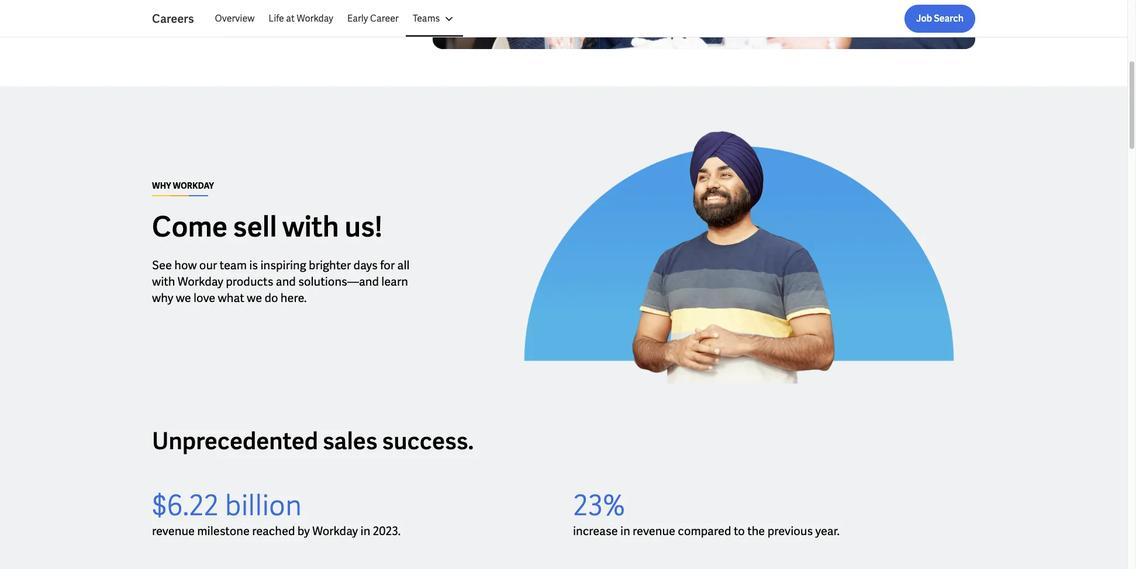 Task type: vqa. For each thing, say whether or not it's contained in the screenshot.
THAT to the right
no



Task type: describe. For each thing, give the bounding box(es) containing it.
milestone
[[197, 524, 250, 540]]

come
[[152, 209, 228, 245]]

23% increase in revenue compared to the previous year.
[[573, 488, 840, 540]]

why workday
[[152, 181, 214, 191]]

early career
[[347, 12, 399, 25]]

teams button
[[406, 5, 464, 33]]

for
[[380, 258, 395, 273]]

careers
[[152, 11, 194, 26]]

increase
[[573, 524, 618, 540]]

success.
[[382, 427, 474, 457]]

products
[[226, 274, 273, 290]]

year.
[[816, 524, 840, 540]]

us!
[[345, 209, 383, 245]]

sell
[[233, 209, 277, 245]]

our
[[199, 258, 217, 273]]

previous
[[768, 524, 813, 540]]

here.
[[281, 291, 307, 306]]

see how our team is inspiring brighter days for all with workday products and solutions—and learn why we love what we do here.
[[152, 258, 410, 306]]

in inside 23% increase in revenue compared to the previous year.
[[621, 524, 631, 540]]

how
[[175, 258, 197, 273]]

learn
[[382, 274, 408, 290]]

inspiring
[[261, 258, 306, 273]]

careers link
[[152, 11, 208, 27]]

why workday image of sales image
[[503, 124, 976, 390]]

overview link
[[208, 5, 262, 33]]

what
[[218, 291, 244, 306]]

unprecedented sales success.
[[152, 427, 474, 457]]

revenue inside $6.22 billion revenue milestone reached by workday in 2023.
[[152, 524, 195, 540]]

2023.
[[373, 524, 401, 540]]

$6.22 billion revenue milestone reached by workday in 2023.
[[152, 488, 401, 540]]

team
[[220, 258, 247, 273]]

all
[[397, 258, 410, 273]]

0 vertical spatial with
[[283, 209, 339, 245]]

career
[[370, 12, 399, 25]]

life
[[269, 12, 284, 25]]

reached
[[252, 524, 295, 540]]

overview
[[215, 12, 255, 25]]

days
[[354, 258, 378, 273]]

compared
[[678, 524, 732, 540]]

1 we from the left
[[176, 291, 191, 306]]

come sell with us!
[[152, 209, 383, 245]]

love
[[194, 291, 215, 306]]

list containing overview
[[208, 5, 976, 33]]

why
[[152, 181, 171, 191]]



Task type: locate. For each thing, give the bounding box(es) containing it.
job search link
[[905, 5, 976, 33]]

2 vertical spatial workday
[[312, 524, 358, 540]]

job search
[[917, 12, 964, 25]]

in inside $6.22 billion revenue milestone reached by workday in 2023.
[[361, 524, 371, 540]]

early career link
[[340, 5, 406, 33]]

1 horizontal spatial in
[[621, 524, 631, 540]]

in right the increase
[[621, 524, 631, 540]]

workday
[[297, 12, 333, 25], [178, 274, 223, 290], [312, 524, 358, 540]]

revenue left milestone on the left bottom of page
[[152, 524, 195, 540]]

brighter
[[309, 258, 351, 273]]

list
[[208, 5, 976, 33]]

billion
[[225, 488, 302, 524]]

2 we from the left
[[247, 291, 262, 306]]

solutions—and
[[298, 274, 379, 290]]

at
[[286, 12, 295, 25]]

life at workday
[[269, 12, 333, 25]]

with up why
[[152, 274, 175, 290]]

1 horizontal spatial with
[[283, 209, 339, 245]]

1 horizontal spatial revenue
[[633, 524, 676, 540]]

1 vertical spatial with
[[152, 274, 175, 290]]

early
[[347, 12, 368, 25]]

we left do
[[247, 291, 262, 306]]

to
[[734, 524, 745, 540]]

menu containing overview
[[208, 5, 464, 33]]

life at workday link
[[262, 5, 340, 33]]

unprecedented
[[152, 427, 318, 457]]

with inside see how our team is inspiring brighter days for all with workday products and solutions—and learn why we love what we do here.
[[152, 274, 175, 290]]

workday inside see how our team is inspiring brighter days for all with workday products and solutions—and learn why we love what we do here.
[[178, 274, 223, 290]]

2 revenue from the left
[[633, 524, 676, 540]]

0 horizontal spatial we
[[176, 291, 191, 306]]

revenue
[[152, 524, 195, 540], [633, 524, 676, 540]]

and
[[276, 274, 296, 290]]

0 horizontal spatial in
[[361, 524, 371, 540]]

1 horizontal spatial we
[[247, 291, 262, 306]]

revenue inside 23% increase in revenue compared to the previous year.
[[633, 524, 676, 540]]

is
[[249, 258, 258, 273]]

with up "brighter"
[[283, 209, 339, 245]]

1 vertical spatial workday
[[178, 274, 223, 290]]

0 horizontal spatial with
[[152, 274, 175, 290]]

workday up 'love'
[[178, 274, 223, 290]]

$6.22
[[152, 488, 218, 524]]

1 revenue from the left
[[152, 524, 195, 540]]

1 in from the left
[[361, 524, 371, 540]]

workday right "by"
[[312, 524, 358, 540]]

0 horizontal spatial revenue
[[152, 524, 195, 540]]

with
[[283, 209, 339, 245], [152, 274, 175, 290]]

the
[[748, 524, 765, 540]]

we right why
[[176, 291, 191, 306]]

teams
[[413, 12, 440, 25]]

image of sales team image
[[433, 0, 976, 49]]

job
[[917, 12, 933, 25]]

in left 2023. at the bottom of the page
[[361, 524, 371, 540]]

2 in from the left
[[621, 524, 631, 540]]

23%
[[573, 488, 625, 524]]

workday
[[173, 181, 214, 191]]

menu
[[208, 5, 464, 33]]

workday right at
[[297, 12, 333, 25]]

workday inside $6.22 billion revenue milestone reached by workday in 2023.
[[312, 524, 358, 540]]

do
[[265, 291, 278, 306]]

see
[[152, 258, 172, 273]]

why
[[152, 291, 173, 306]]

search
[[934, 12, 964, 25]]

we
[[176, 291, 191, 306], [247, 291, 262, 306]]

sales
[[323, 427, 378, 457]]

0 vertical spatial workday
[[297, 12, 333, 25]]

by
[[298, 524, 310, 540]]

in
[[361, 524, 371, 540], [621, 524, 631, 540]]

revenue left compared
[[633, 524, 676, 540]]



